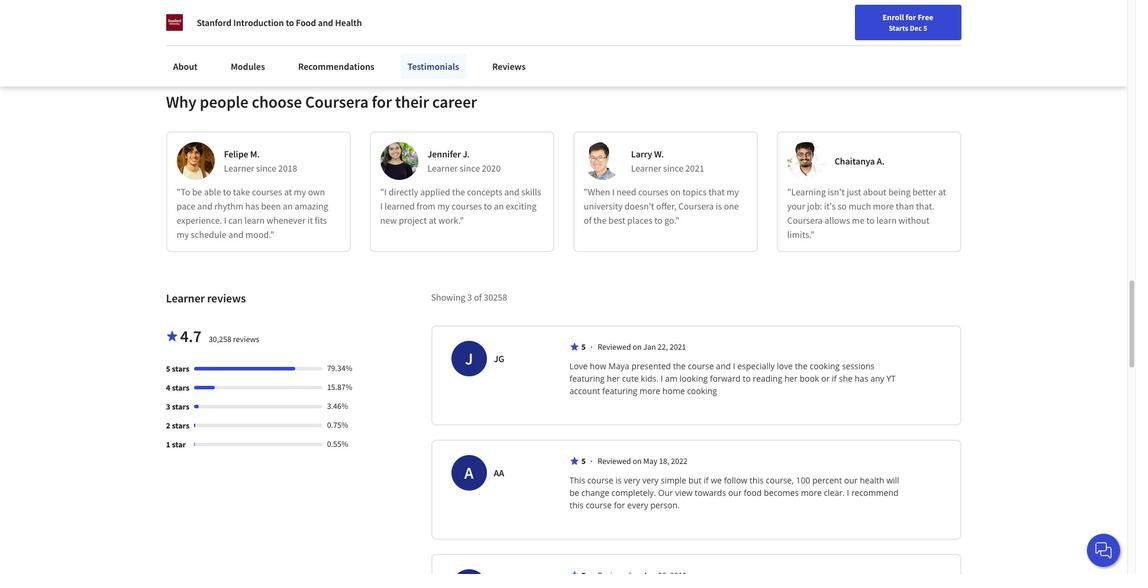 Task type: describe. For each thing, give the bounding box(es) containing it.
reviewed on jan 22, 2021
[[598, 342, 687, 353]]

recommendations
[[298, 60, 375, 72]]

account
[[570, 386, 601, 397]]

will
[[887, 475, 900, 486]]

5 inside enroll for free starts dec 5
[[924, 23, 928, 33]]

0 horizontal spatial 3
[[166, 402, 170, 412]]

"when i need courses on topics that my university doesn't offer, coursera is one of the best places to go."
[[584, 186, 739, 226]]

our
[[659, 488, 674, 499]]

food
[[744, 488, 762, 499]]

change
[[582, 488, 610, 499]]

introduction
[[233, 17, 284, 28]]

starts
[[889, 23, 909, 33]]

me
[[853, 215, 865, 226]]

without
[[899, 215, 930, 226]]

allows
[[825, 215, 851, 226]]

my left 'own'
[[294, 186, 306, 198]]

and right food
[[318, 17, 334, 28]]

reading
[[753, 373, 783, 384]]

0 vertical spatial our
[[845, 475, 858, 486]]

if inside the love how maya presented the course and i especially love the cooking sessions featuring her cute kids. i am looking forward to reading her book or if she has any yt account featuring more home cooking
[[832, 373, 837, 384]]

she
[[839, 373, 853, 384]]

choose
[[252, 91, 302, 113]]

0 horizontal spatial this
[[570, 500, 584, 511]]

be inside this course is very very simple but if we follow this course, 100 percent our health will be change completely. our view towards our food becomes more clear. i recommend this course for every person.
[[570, 488, 580, 499]]

aa
[[494, 467, 505, 479]]

much
[[849, 200, 872, 212]]

of inside "when i need courses on topics that my university doesn't offer, coursera is one of the best places to go."
[[584, 215, 592, 226]]

exciting
[[506, 200, 537, 212]]

it's
[[825, 200, 836, 212]]

22,
[[658, 342, 668, 353]]

job:
[[808, 200, 823, 212]]

just
[[847, 186, 862, 198]]

to inside "learning isn't just about being better at your job: it's so much more than that. coursera allows me to learn without limits."
[[867, 215, 875, 226]]

limits."
[[788, 229, 815, 241]]

2022
[[672, 456, 688, 467]]

about
[[173, 60, 198, 72]]

jan
[[644, 342, 657, 353]]

percent
[[813, 475, 843, 486]]

i up forward
[[733, 361, 736, 372]]

learner up 4.7
[[166, 291, 205, 306]]

one
[[724, 200, 739, 212]]

to left food
[[286, 17, 294, 28]]

a.
[[877, 155, 885, 167]]

learner for jennifer
[[428, 162, 458, 174]]

how
[[590, 361, 607, 372]]

the up book
[[796, 361, 808, 372]]

"when
[[584, 186, 611, 198]]

their
[[395, 91, 429, 113]]

collection element
[[159, 0, 969, 53]]

since for m.
[[256, 162, 277, 174]]

and inside "i directly applied the concepts and skills i learned from my courses to an exciting new project at work."
[[505, 186, 520, 198]]

a
[[465, 463, 474, 484]]

simple
[[661, 475, 687, 486]]

2 very from the left
[[643, 475, 659, 486]]

about link
[[166, 53, 205, 79]]

for inside this course is very very simple but if we follow this course, 100 percent our health will be change completely. our view towards our food becomes more clear. i recommend this course for every person.
[[614, 500, 626, 511]]

an inside "i directly applied the concepts and skills i learned from my courses to an exciting new project at work."
[[494, 200, 504, 212]]

for inside enroll for free starts dec 5
[[906, 12, 917, 23]]

30,258 reviews
[[209, 334, 260, 345]]

home
[[663, 386, 685, 397]]

chaitanya a.
[[835, 155, 885, 167]]

applied
[[420, 186, 450, 198]]

why people choose coursera for their career
[[166, 91, 477, 113]]

and up experience.
[[197, 200, 213, 212]]

2 her from the left
[[785, 373, 798, 384]]

1
[[166, 440, 170, 450]]

2021 for larry w. learner since 2021
[[686, 162, 705, 174]]

topics
[[683, 186, 707, 198]]

people
[[200, 91, 249, 113]]

coursera inside "learning isn't just about being better at your job: it's so much more than that. coursera allows me to learn without limits."
[[788, 215, 823, 226]]

completely.
[[612, 488, 656, 499]]

the inside "when i need courses on topics that my university doesn't offer, coursera is one of the best places to go."
[[594, 215, 607, 226]]

this
[[570, 475, 586, 486]]

1 vertical spatial for
[[372, 91, 392, 113]]

0.55%
[[327, 439, 348, 450]]

learn for has
[[245, 215, 265, 226]]

learned
[[385, 200, 415, 212]]

own
[[308, 186, 325, 198]]

to inside the love how maya presented the course and i especially love the cooking sessions featuring her cute kids. i am looking forward to reading her book or if she has any yt account featuring more home cooking
[[743, 373, 751, 384]]

j
[[465, 348, 473, 370]]

testimonials link
[[401, 53, 467, 79]]

larry
[[632, 148, 653, 160]]

30258
[[484, 292, 508, 303]]

2 stars
[[166, 421, 190, 431]]

0 vertical spatial cooking
[[810, 361, 840, 372]]

schedule
[[191, 229, 227, 241]]

my down experience.
[[177, 229, 189, 241]]

need
[[617, 186, 637, 198]]

"to
[[177, 186, 190, 198]]

"i directly applied the concepts and skills i learned from my courses to an exciting new project at work."
[[380, 186, 542, 226]]

clear.
[[824, 488, 845, 499]]

the up am
[[674, 361, 686, 372]]

and down can
[[228, 229, 244, 241]]

4 stars
[[166, 383, 190, 393]]

enroll
[[883, 12, 905, 23]]

be inside "to be able to take courses at my own pace and rhythm has been an amazing experience. i can learn whenever it fits my schedule and mood."
[[192, 186, 202, 198]]

0 horizontal spatial our
[[729, 488, 742, 499]]

this course is very very simple but if we follow this course, 100 percent our health will be change completely. our view towards our food becomes more clear. i recommend this course for every person.
[[570, 475, 902, 511]]

is inside "when i need courses on topics that my university doesn't offer, coursera is one of the best places to go."
[[716, 200, 723, 212]]

course inside the love how maya presented the course and i especially love the cooking sessions featuring her cute kids. i am looking forward to reading her book or if she has any yt account featuring more home cooking
[[688, 361, 714, 372]]

stars for 4 stars
[[172, 383, 190, 393]]

4
[[166, 383, 170, 393]]

course,
[[766, 475, 794, 486]]

may
[[644, 456, 658, 467]]

recommendations link
[[291, 53, 382, 79]]

experience.
[[177, 215, 222, 226]]

i inside "when i need courses on topics that my university doesn't offer, coursera is one of the best places to go."
[[613, 186, 615, 198]]

more inside 'show 6 more' button
[[203, 19, 222, 29]]

to inside "when i need courses on topics that my university doesn't offer, coursera is one of the best places to go."
[[655, 215, 663, 226]]

18,
[[660, 456, 670, 467]]

view
[[676, 488, 693, 499]]

and inside the love how maya presented the course and i especially love the cooking sessions featuring her cute kids. i am looking forward to reading her book or if she has any yt account featuring more home cooking
[[717, 361, 731, 372]]

project
[[399, 215, 427, 226]]

learner for felipe
[[224, 162, 254, 174]]

1 horizontal spatial 3
[[468, 292, 472, 303]]

follow
[[725, 475, 748, 486]]

courses inside "when i need courses on topics that my university doesn't offer, coursera is one of the best places to go."
[[639, 186, 669, 198]]

m.
[[250, 148, 260, 160]]

kids.
[[641, 373, 659, 384]]

0 vertical spatial this
[[750, 475, 764, 486]]

career
[[433, 91, 477, 113]]

stanford introduction to food and health
[[197, 17, 362, 28]]

fits
[[315, 215, 327, 226]]

0.75%
[[327, 420, 348, 431]]

1 very from the left
[[624, 475, 641, 486]]

learner for larry
[[632, 162, 662, 174]]



Task type: vqa. For each thing, say whether or not it's contained in the screenshot.
Showing at bottom left
yes



Task type: locate. For each thing, give the bounding box(es) containing it.
courses up 'offer,'
[[639, 186, 669, 198]]

since down the w. at the right of page
[[664, 162, 684, 174]]

since inside 'larry w. learner since 2021'
[[664, 162, 684, 174]]

has down sessions
[[855, 373, 869, 384]]

is left one
[[716, 200, 723, 212]]

dec
[[910, 23, 923, 33]]

if right or
[[832, 373, 837, 384]]

3 stars from the top
[[172, 402, 190, 412]]

learner down larry
[[632, 162, 662, 174]]

of down university
[[584, 215, 592, 226]]

1 horizontal spatial if
[[832, 373, 837, 384]]

0 horizontal spatial an
[[283, 200, 293, 212]]

stanford
[[197, 17, 232, 28]]

2021 up topics
[[686, 162, 705, 174]]

recommend
[[852, 488, 899, 499]]

1 vertical spatial on
[[633, 342, 642, 353]]

0 vertical spatial reviewed
[[598, 342, 631, 353]]

the right applied
[[452, 186, 465, 198]]

reviewed for a
[[598, 456, 631, 467]]

stars right 2
[[172, 421, 190, 431]]

reviews
[[207, 291, 246, 306], [233, 334, 260, 345]]

2 vertical spatial for
[[614, 500, 626, 511]]

show 6 more button
[[166, 13, 232, 35]]

1 horizontal spatial this
[[750, 475, 764, 486]]

i
[[613, 186, 615, 198], [380, 200, 383, 212], [224, 215, 227, 226], [733, 361, 736, 372], [661, 373, 663, 384], [848, 488, 850, 499]]

on inside "when i need courses on topics that my university doesn't offer, coursera is one of the best places to go."
[[671, 186, 681, 198]]

is inside this course is very very simple but if we follow this course, 100 percent our health will be change completely. our view towards our food becomes more clear. i recommend this course for every person.
[[616, 475, 622, 486]]

reviewed
[[598, 342, 631, 353], [598, 456, 631, 467]]

her down love
[[785, 373, 798, 384]]

stars for 3 stars
[[172, 402, 190, 412]]

coursera inside "when i need courses on topics that my university doesn't offer, coursera is one of the best places to go."
[[679, 200, 714, 212]]

course up change
[[588, 475, 614, 486]]

3 right showing on the left of page
[[468, 292, 472, 303]]

my
[[294, 186, 306, 198], [727, 186, 739, 198], [438, 200, 450, 212], [177, 229, 189, 241]]

able
[[204, 186, 221, 198]]

1 reviewed from the top
[[598, 342, 631, 353]]

i left am
[[661, 373, 663, 384]]

3.46%
[[327, 401, 348, 412]]

so
[[838, 200, 847, 212]]

the inside "i directly applied the concepts and skills i learned from my courses to an exciting new project at work."
[[452, 186, 465, 198]]

since
[[256, 162, 277, 174], [460, 162, 480, 174], [664, 162, 684, 174]]

0 horizontal spatial is
[[616, 475, 622, 486]]

reviews right 30,258
[[233, 334, 260, 345]]

1 horizontal spatial courses
[[452, 200, 482, 212]]

this down change
[[570, 500, 584, 511]]

stars up the 2 stars
[[172, 402, 190, 412]]

offer,
[[657, 200, 677, 212]]

very up completely.
[[624, 475, 641, 486]]

of left 30258
[[474, 292, 482, 303]]

stars up the 4 stars
[[172, 364, 190, 374]]

more inside "learning isn't just about being better at your job: it's so much more than that. coursera allows me to learn without limits."
[[874, 200, 894, 212]]

courses up work."
[[452, 200, 482, 212]]

1 horizontal spatial cooking
[[810, 361, 840, 372]]

course down change
[[586, 500, 612, 511]]

0 vertical spatial coursera
[[305, 91, 369, 113]]

1 vertical spatial of
[[474, 292, 482, 303]]

more
[[203, 19, 222, 29], [874, 200, 894, 212], [640, 386, 661, 397], [802, 488, 822, 499]]

cooking down looking
[[688, 386, 718, 397]]

2 horizontal spatial since
[[664, 162, 684, 174]]

why
[[166, 91, 197, 113]]

2021 right 22,
[[670, 342, 687, 353]]

0 vertical spatial for
[[906, 12, 917, 23]]

has down take
[[245, 200, 259, 212]]

1 learn from the left
[[245, 215, 265, 226]]

courses inside "i directly applied the concepts and skills i learned from my courses to an exciting new project at work."
[[452, 200, 482, 212]]

learner inside 'larry w. learner since 2021'
[[632, 162, 662, 174]]

skills
[[522, 186, 542, 198]]

0 horizontal spatial for
[[372, 91, 392, 113]]

my up work."
[[438, 200, 450, 212]]

0 vertical spatial of
[[584, 215, 592, 226]]

featuring up account
[[570, 373, 605, 384]]

university
[[584, 200, 623, 212]]

1 horizontal spatial coursera
[[679, 200, 714, 212]]

to right me
[[867, 215, 875, 226]]

reviewed left may
[[598, 456, 631, 467]]

1 vertical spatial has
[[855, 373, 869, 384]]

at for courses
[[284, 186, 292, 198]]

0 horizontal spatial cooking
[[688, 386, 718, 397]]

to inside "to be able to take courses at my own pace and rhythm has been an amazing experience. i can learn whenever it fits my schedule and mood."
[[223, 186, 231, 198]]

maya
[[609, 361, 630, 372]]

but
[[689, 475, 702, 486]]

1 horizontal spatial an
[[494, 200, 504, 212]]

1 horizontal spatial is
[[716, 200, 723, 212]]

0 horizontal spatial courses
[[252, 186, 282, 198]]

since inside the felipe m. learner since 2018
[[256, 162, 277, 174]]

reviewed on may 18, 2022
[[598, 456, 688, 467]]

1 star
[[166, 440, 186, 450]]

since inside jennifer j. learner since 2020
[[460, 162, 480, 174]]

0 vertical spatial be
[[192, 186, 202, 198]]

more right 6
[[203, 19, 222, 29]]

2 vertical spatial course
[[586, 500, 612, 511]]

0 vertical spatial 3
[[468, 292, 472, 303]]

2021 inside 'larry w. learner since 2021'
[[686, 162, 705, 174]]

i right clear.
[[848, 488, 850, 499]]

about
[[864, 186, 887, 198]]

at
[[284, 186, 292, 198], [939, 186, 947, 198], [429, 215, 437, 226]]

i inside this course is very very simple but if we follow this course, 100 percent our health will be change completely. our view towards our food becomes more clear. i recommend this course for every person.
[[848, 488, 850, 499]]

be down "this"
[[570, 488, 580, 499]]

is
[[716, 200, 723, 212], [616, 475, 622, 486]]

2 horizontal spatial courses
[[639, 186, 669, 198]]

1 horizontal spatial of
[[584, 215, 592, 226]]

1 vertical spatial reviews
[[233, 334, 260, 345]]

book
[[800, 373, 820, 384]]

to down especially
[[743, 373, 751, 384]]

15.87%
[[327, 382, 353, 393]]

2 vertical spatial coursera
[[788, 215, 823, 226]]

0 vertical spatial reviews
[[207, 291, 246, 306]]

learn inside "learning isn't just about being better at your job: it's so much more than that. coursera allows me to learn without limits."
[[877, 215, 897, 226]]

100
[[797, 475, 811, 486]]

"learning
[[788, 186, 826, 198]]

an up whenever at the left of page
[[283, 200, 293, 212]]

learner
[[224, 162, 254, 174], [428, 162, 458, 174], [632, 162, 662, 174], [166, 291, 205, 306]]

since down j.
[[460, 162, 480, 174]]

5 up 4
[[166, 364, 170, 374]]

has inside the love how maya presented the course and i especially love the cooking sessions featuring her cute kids. i am looking forward to reading her book or if she has any yt account featuring more home cooking
[[855, 373, 869, 384]]

2 horizontal spatial for
[[906, 12, 917, 23]]

None search field
[[169, 7, 453, 31]]

more inside this course is very very simple but if we follow this course, 100 percent our health will be change completely. our view towards our food becomes more clear. i recommend this course for every person.
[[802, 488, 822, 499]]

cooking up or
[[810, 361, 840, 372]]

if left we
[[704, 475, 709, 486]]

course up looking
[[688, 361, 714, 372]]

my inside "i directly applied the concepts and skills i learned from my courses to an exciting new project at work."
[[438, 200, 450, 212]]

pace
[[177, 200, 195, 212]]

more inside the love how maya presented the course and i especially love the cooking sessions featuring her cute kids. i am looking forward to reading her book or if she has any yt account featuring more home cooking
[[640, 386, 661, 397]]

jg
[[494, 353, 505, 365]]

reviews for learner reviews
[[207, 291, 246, 306]]

1 vertical spatial our
[[729, 488, 742, 499]]

at inside "learning isn't just about being better at your job: it's so much more than that. coursera allows me to learn without limits."
[[939, 186, 947, 198]]

0 horizontal spatial since
[[256, 162, 277, 174]]

places
[[628, 215, 653, 226]]

0 horizontal spatial of
[[474, 292, 482, 303]]

stars right 4
[[172, 383, 190, 393]]

presented
[[632, 361, 671, 372]]

amazing
[[295, 200, 329, 212]]

"to be able to take courses at my own pace and rhythm has been an amazing experience. i can learn whenever it fits my schedule and mood."
[[177, 186, 329, 241]]

my up one
[[727, 186, 739, 198]]

to up rhythm
[[223, 186, 231, 198]]

3 since from the left
[[664, 162, 684, 174]]

2 vertical spatial on
[[633, 456, 642, 467]]

1 vertical spatial is
[[616, 475, 622, 486]]

1 vertical spatial featuring
[[603, 386, 638, 397]]

showing
[[431, 292, 466, 303]]

for up dec in the right of the page
[[906, 12, 917, 23]]

1 vertical spatial 2021
[[670, 342, 687, 353]]

felipe m. learner since 2018
[[224, 148, 297, 174]]

1 her from the left
[[607, 373, 620, 384]]

1 vertical spatial this
[[570, 500, 584, 511]]

5 right dec in the right of the page
[[924, 23, 928, 33]]

i inside "to be able to take courses at my own pace and rhythm has been an amazing experience. i can learn whenever it fits my schedule and mood."
[[224, 215, 227, 226]]

1 an from the left
[[283, 200, 293, 212]]

very
[[624, 475, 641, 486], [643, 475, 659, 486]]

0 horizontal spatial learn
[[245, 215, 265, 226]]

mood."
[[246, 229, 274, 241]]

2 horizontal spatial at
[[939, 186, 947, 198]]

the down university
[[594, 215, 607, 226]]

i down "i
[[380, 200, 383, 212]]

0 horizontal spatial if
[[704, 475, 709, 486]]

1 vertical spatial 3
[[166, 402, 170, 412]]

1 vertical spatial if
[[704, 475, 709, 486]]

1 horizontal spatial very
[[643, 475, 659, 486]]

new
[[380, 215, 397, 226]]

english button
[[879, 0, 951, 38]]

our down follow
[[729, 488, 742, 499]]

5 up "this"
[[582, 456, 586, 467]]

that.
[[917, 200, 935, 212]]

stanford university image
[[166, 14, 183, 31]]

if
[[832, 373, 837, 384], [704, 475, 709, 486]]

for left the their
[[372, 91, 392, 113]]

1 vertical spatial cooking
[[688, 386, 718, 397]]

2021 for reviewed on jan 22, 2021
[[670, 342, 687, 353]]

for left "every"
[[614, 500, 626, 511]]

larry w. learner since 2021
[[632, 148, 705, 174]]

1 vertical spatial coursera
[[679, 200, 714, 212]]

j.
[[463, 148, 470, 160]]

4 stars from the top
[[172, 421, 190, 431]]

since for j.
[[460, 162, 480, 174]]

reviewed up maya
[[598, 342, 631, 353]]

2 learn from the left
[[877, 215, 897, 226]]

has inside "to be able to take courses at my own pace and rhythm has been an amazing experience. i can learn whenever it fits my schedule and mood."
[[245, 200, 259, 212]]

1 horizontal spatial our
[[845, 475, 858, 486]]

learn up mood."
[[245, 215, 265, 226]]

0 horizontal spatial be
[[192, 186, 202, 198]]

directly
[[389, 186, 419, 198]]

1 horizontal spatial has
[[855, 373, 869, 384]]

4.7
[[180, 326, 202, 347]]

an down concepts
[[494, 200, 504, 212]]

1 horizontal spatial for
[[614, 500, 626, 511]]

best
[[609, 215, 626, 226]]

learner inside jennifer j. learner since 2020
[[428, 162, 458, 174]]

1 horizontal spatial learn
[[877, 215, 897, 226]]

at for better
[[939, 186, 947, 198]]

chat with us image
[[1095, 541, 1114, 560]]

reviews up 30,258
[[207, 291, 246, 306]]

2 stars from the top
[[172, 383, 190, 393]]

can
[[229, 215, 243, 226]]

and up forward
[[717, 361, 731, 372]]

forward
[[710, 373, 741, 384]]

2 an from the left
[[494, 200, 504, 212]]

on up 'offer,'
[[671, 186, 681, 198]]

to down concepts
[[484, 200, 492, 212]]

0 vertical spatial if
[[832, 373, 837, 384]]

1 horizontal spatial be
[[570, 488, 580, 499]]

0 horizontal spatial at
[[284, 186, 292, 198]]

1 vertical spatial course
[[588, 475, 614, 486]]

food
[[296, 17, 316, 28]]

her down maya
[[607, 373, 620, 384]]

if inside this course is very very simple but if we follow this course, 100 percent our health will be change completely. our view towards our food becomes more clear. i recommend this course for every person.
[[704, 475, 709, 486]]

my inside "when i need courses on topics that my university doesn't offer, coursera is one of the best places to go."
[[727, 186, 739, 198]]

0 vertical spatial course
[[688, 361, 714, 372]]

on left the jan
[[633, 342, 642, 353]]

0 horizontal spatial her
[[607, 373, 620, 384]]

i left need
[[613, 186, 615, 198]]

coursera up "limits.""
[[788, 215, 823, 226]]

testimonials
[[408, 60, 459, 72]]

0 horizontal spatial coursera
[[305, 91, 369, 113]]

at down 2018
[[284, 186, 292, 198]]

featuring down cute on the right
[[603, 386, 638, 397]]

and up exciting
[[505, 186, 520, 198]]

1 horizontal spatial at
[[429, 215, 437, 226]]

5 stars
[[166, 364, 190, 374]]

more down about
[[874, 200, 894, 212]]

stars for 2 stars
[[172, 421, 190, 431]]

has
[[245, 200, 259, 212], [855, 373, 869, 384]]

any
[[871, 373, 885, 384]]

health
[[860, 475, 885, 486]]

1 horizontal spatial her
[[785, 373, 798, 384]]

an inside "to be able to take courses at my own pace and rhythm has been an amazing experience. i can learn whenever it fits my schedule and mood."
[[283, 200, 293, 212]]

learner reviews
[[166, 291, 246, 306]]

1 vertical spatial be
[[570, 488, 580, 499]]

learner down jennifer
[[428, 162, 458, 174]]

2 horizontal spatial coursera
[[788, 215, 823, 226]]

at right better
[[939, 186, 947, 198]]

3 up 2
[[166, 402, 170, 412]]

be right "to
[[192, 186, 202, 198]]

learn for more
[[877, 215, 897, 226]]

cute
[[623, 373, 639, 384]]

1 vertical spatial reviewed
[[598, 456, 631, 467]]

very down may
[[643, 475, 659, 486]]

an
[[283, 200, 293, 212], [494, 200, 504, 212]]

stars for 5 stars
[[172, 364, 190, 374]]

at down "from"
[[429, 215, 437, 226]]

courses up 'been' at left
[[252, 186, 282, 198]]

this
[[750, 475, 764, 486], [570, 500, 584, 511]]

0 horizontal spatial has
[[245, 200, 259, 212]]

this up food
[[750, 475, 764, 486]]

more down kids.
[[640, 386, 661, 397]]

learner down the felipe
[[224, 162, 254, 174]]

0 horizontal spatial very
[[624, 475, 641, 486]]

yt
[[887, 373, 896, 384]]

towards
[[695, 488, 727, 499]]

coursera down recommendations
[[305, 91, 369, 113]]

0 vertical spatial featuring
[[570, 373, 605, 384]]

shopping cart: 1 item image
[[851, 9, 874, 28]]

at inside "i directly applied the concepts and skills i learned from my courses to an exciting new project at work."
[[429, 215, 437, 226]]

learn inside "to be able to take courses at my own pace and rhythm has been an amazing experience. i can learn whenever it fits my schedule and mood."
[[245, 215, 265, 226]]

free
[[918, 12, 934, 23]]

reviewed for j
[[598, 342, 631, 353]]

more down 100
[[802, 488, 822, 499]]

1 horizontal spatial since
[[460, 162, 480, 174]]

1 since from the left
[[256, 162, 277, 174]]

especially
[[738, 361, 775, 372]]

is up completely.
[[616, 475, 622, 486]]

reviews
[[493, 60, 526, 72]]

1 stars from the top
[[172, 364, 190, 374]]

reviews for 30,258 reviews
[[233, 334, 260, 345]]

on for a
[[633, 456, 642, 467]]

0 vertical spatial is
[[716, 200, 723, 212]]

coursera down topics
[[679, 200, 714, 212]]

to left the go."
[[655, 215, 663, 226]]

learner inside the felipe m. learner since 2018
[[224, 162, 254, 174]]

learn
[[245, 215, 265, 226], [877, 215, 897, 226]]

at inside "to be able to take courses at my own pace and rhythm has been an amazing experience. i can learn whenever it fits my schedule and mood."
[[284, 186, 292, 198]]

i inside "i directly applied the concepts and skills i learned from my courses to an exciting new project at work."
[[380, 200, 383, 212]]

to inside "i directly applied the concepts and skills i learned from my courses to an exciting new project at work."
[[484, 200, 492, 212]]

2 since from the left
[[460, 162, 480, 174]]

since for w.
[[664, 162, 684, 174]]

courses inside "to be able to take courses at my own pace and rhythm has been an amazing experience. i can learn whenever it fits my schedule and mood."
[[252, 186, 282, 198]]

learn down than in the right of the page
[[877, 215, 897, 226]]

5 up love
[[582, 342, 586, 353]]

cooking
[[810, 361, 840, 372], [688, 386, 718, 397]]

2020
[[482, 162, 501, 174]]

our up clear.
[[845, 475, 858, 486]]

0 vertical spatial on
[[671, 186, 681, 198]]

0 vertical spatial 2021
[[686, 162, 705, 174]]

2
[[166, 421, 170, 431]]

0 vertical spatial has
[[245, 200, 259, 212]]

on for j
[[633, 342, 642, 353]]

2 reviewed from the top
[[598, 456, 631, 467]]

on left may
[[633, 456, 642, 467]]

since down m.
[[256, 162, 277, 174]]

i left can
[[224, 215, 227, 226]]



